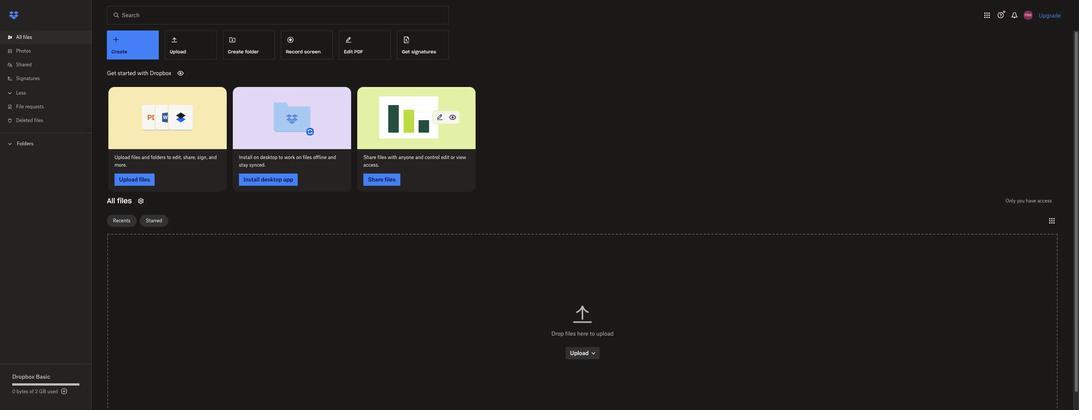 Task type: vqa. For each thing, say whether or not it's contained in the screenshot.
bottommost .
no



Task type: describe. For each thing, give the bounding box(es) containing it.
starred button
[[140, 215, 168, 227]]

create for create folder
[[228, 49, 244, 55]]

mw
[[1025, 13, 1032, 18]]

get for get signatures
[[402, 49, 410, 55]]

requests
[[25, 104, 44, 110]]

get started with dropbox
[[107, 70, 171, 76]]

upload files and folders to edit, share, sign, and more.
[[115, 154, 217, 168]]

get for get started with dropbox
[[107, 70, 116, 76]]

offline
[[313, 154, 327, 160]]

upload files
[[119, 176, 150, 183]]

mw button
[[1022, 9, 1035, 21]]

upload
[[596, 330, 614, 337]]

recents
[[113, 218, 130, 224]]

files inside upload files and folders to edit, share, sign, and more.
[[131, 154, 140, 160]]

upgrade
[[1039, 12, 1061, 19]]

files inside share files with anyone and control edit or view access.
[[378, 154, 387, 160]]

folder
[[245, 49, 259, 55]]

record
[[286, 49, 303, 55]]

install on desktop to work on files offline and stay synced.
[[239, 154, 336, 168]]

to for drop files here to upload
[[590, 330, 595, 337]]

1 vertical spatial all files
[[107, 196, 132, 205]]

upload inside dropdown button
[[570, 350, 589, 356]]

more.
[[115, 162, 127, 168]]

files inside install on desktop to work on files offline and stay synced.
[[303, 154, 312, 160]]

share files
[[368, 176, 396, 183]]

create folder
[[228, 49, 259, 55]]

dropbox basic
[[12, 374, 50, 380]]

desktop inside the install desktop app button
[[261, 176, 282, 183]]

files right the deleted
[[34, 118, 43, 123]]

install for install on desktop to work on files offline and stay synced.
[[239, 154, 252, 160]]

share for share files with anyone and control edit or view access.
[[363, 154, 376, 160]]

with for files
[[388, 154, 397, 160]]

app
[[283, 176, 293, 183]]

folders button
[[0, 138, 92, 149]]

0 bytes of 2 gb used
[[12, 389, 58, 395]]

files left folder settings image
[[117, 196, 132, 205]]

1 vertical spatial all
[[107, 196, 115, 205]]

view
[[456, 154, 466, 160]]

to inside upload files and folders to edit, share, sign, and more.
[[167, 154, 171, 160]]

record screen
[[286, 49, 321, 55]]

edit
[[344, 49, 353, 55]]

upload inside popup button
[[170, 49, 186, 55]]

files left here
[[565, 330, 576, 337]]

signatures
[[16, 76, 40, 81]]

shared link
[[6, 58, 92, 72]]

gb
[[39, 389, 46, 395]]

record screen button
[[281, 31, 333, 60]]

anyone
[[399, 154, 414, 160]]

access
[[1038, 198, 1052, 204]]

and inside install on desktop to work on files offline and stay synced.
[[328, 154, 336, 160]]

upload button
[[566, 347, 600, 359]]

install desktop app
[[244, 176, 293, 183]]

create folder button
[[223, 31, 275, 60]]

share files button
[[363, 174, 400, 186]]

2 and from the left
[[209, 154, 217, 160]]

Search in folder "Dropbox" text field
[[122, 11, 433, 19]]

get signatures
[[402, 49, 436, 55]]

all files list item
[[0, 31, 92, 44]]

less
[[16, 90, 26, 96]]

desktop inside install on desktop to work on files offline and stay synced.
[[260, 154, 278, 160]]

less image
[[6, 89, 14, 97]]

get signatures button
[[397, 31, 449, 60]]

bytes
[[17, 389, 28, 395]]

only
[[1006, 198, 1016, 204]]

share for share files
[[368, 176, 383, 183]]



Task type: locate. For each thing, give the bounding box(es) containing it.
of
[[30, 389, 34, 395]]

work
[[284, 154, 295, 160]]

dropbox up bytes
[[12, 374, 35, 380]]

edit pdf
[[344, 49, 363, 55]]

create inside create popup button
[[111, 49, 127, 55]]

files inside 'button'
[[385, 176, 396, 183]]

synced.
[[249, 162, 266, 168]]

stay
[[239, 162, 248, 168]]

and
[[142, 154, 150, 160], [209, 154, 217, 160], [328, 154, 336, 160], [415, 154, 423, 160]]

folders
[[151, 154, 166, 160]]

create left folder
[[228, 49, 244, 55]]

files
[[23, 34, 32, 40], [34, 118, 43, 123], [131, 154, 140, 160], [303, 154, 312, 160], [378, 154, 387, 160], [139, 176, 150, 183], [385, 176, 396, 183], [117, 196, 132, 205], [565, 330, 576, 337]]

used
[[47, 389, 58, 395]]

1 vertical spatial get
[[107, 70, 116, 76]]

with left anyone
[[388, 154, 397, 160]]

with inside share files with anyone and control edit or view access.
[[388, 154, 397, 160]]

share up the access. at the left
[[363, 154, 376, 160]]

share down the access. at the left
[[368, 176, 383, 183]]

create up "started"
[[111, 49, 127, 55]]

install up stay on the top of page
[[239, 154, 252, 160]]

get inside button
[[402, 49, 410, 55]]

to for install on desktop to work on files offline and stay synced.
[[279, 154, 283, 160]]

dropbox
[[150, 70, 171, 76], [12, 374, 35, 380]]

all files link
[[6, 31, 92, 44]]

create inside the create folder 'button'
[[228, 49, 244, 55]]

install inside button
[[244, 176, 260, 183]]

upload inside upload files and folders to edit, share, sign, and more.
[[115, 154, 130, 160]]

1 horizontal spatial with
[[388, 154, 397, 160]]

with
[[137, 70, 148, 76], [388, 154, 397, 160]]

1 horizontal spatial dropbox
[[150, 70, 171, 76]]

0 horizontal spatial create
[[111, 49, 127, 55]]

0 horizontal spatial dropbox
[[12, 374, 35, 380]]

2 horizontal spatial to
[[590, 330, 595, 337]]

and right sign,
[[209, 154, 217, 160]]

all files
[[16, 34, 32, 40], [107, 196, 132, 205]]

files down share files with anyone and control edit or view access.
[[385, 176, 396, 183]]

deleted
[[16, 118, 33, 123]]

1 on from the left
[[254, 154, 259, 160]]

files inside button
[[139, 176, 150, 183]]

0 vertical spatial all files
[[16, 34, 32, 40]]

all up photos
[[16, 34, 22, 40]]

starred
[[146, 218, 162, 224]]

get more space image
[[59, 387, 69, 396]]

share,
[[183, 154, 196, 160]]

list containing all files
[[0, 26, 92, 133]]

create for create
[[111, 49, 127, 55]]

0 vertical spatial dropbox
[[150, 70, 171, 76]]

all
[[16, 34, 22, 40], [107, 196, 115, 205]]

files inside list item
[[23, 34, 32, 40]]

deleted files
[[16, 118, 43, 123]]

edit,
[[173, 154, 182, 160]]

to
[[167, 154, 171, 160], [279, 154, 283, 160], [590, 330, 595, 337]]

get
[[402, 49, 410, 55], [107, 70, 116, 76]]

install
[[239, 154, 252, 160], [244, 176, 260, 183]]

upgrade link
[[1039, 12, 1061, 19]]

have
[[1026, 198, 1036, 204]]

access.
[[363, 162, 379, 168]]

or
[[451, 154, 455, 160]]

1 vertical spatial install
[[244, 176, 260, 183]]

deleted files link
[[6, 114, 92, 128]]

desktop left app
[[261, 176, 282, 183]]

install for install desktop app
[[244, 176, 260, 183]]

started
[[118, 70, 136, 76]]

to inside install on desktop to work on files offline and stay synced.
[[279, 154, 283, 160]]

to left the edit,
[[167, 154, 171, 160]]

all files up recents
[[107, 196, 132, 205]]

1 horizontal spatial get
[[402, 49, 410, 55]]

with right "started"
[[137, 70, 148, 76]]

0
[[12, 389, 15, 395]]

with for started
[[137, 70, 148, 76]]

drop
[[551, 330, 564, 337]]

signatures link
[[6, 72, 92, 86]]

basic
[[36, 374, 50, 380]]

here
[[577, 330, 589, 337]]

to right here
[[590, 330, 595, 337]]

sign,
[[197, 154, 208, 160]]

0 vertical spatial desktop
[[260, 154, 278, 160]]

files left offline
[[303, 154, 312, 160]]

on
[[254, 154, 259, 160], [296, 154, 302, 160]]

upload inside button
[[119, 176, 138, 183]]

get left the signatures
[[402, 49, 410, 55]]

0 vertical spatial get
[[402, 49, 410, 55]]

screen
[[304, 49, 321, 55]]

0 horizontal spatial all
[[16, 34, 22, 40]]

share inside 'button'
[[368, 176, 383, 183]]

0 horizontal spatial get
[[107, 70, 116, 76]]

dropbox image
[[6, 8, 21, 23]]

upload button
[[165, 31, 217, 60]]

to left "work"
[[279, 154, 283, 160]]

1 vertical spatial desktop
[[261, 176, 282, 183]]

and left folders
[[142, 154, 150, 160]]

0 horizontal spatial to
[[167, 154, 171, 160]]

get left "started"
[[107, 70, 116, 76]]

dropbox right "started"
[[150, 70, 171, 76]]

1 horizontal spatial all
[[107, 196, 115, 205]]

and left control
[[415, 154, 423, 160]]

2 on from the left
[[296, 154, 302, 160]]

install desktop app button
[[239, 174, 298, 186]]

1 and from the left
[[142, 154, 150, 160]]

1 horizontal spatial all files
[[107, 196, 132, 205]]

and right offline
[[328, 154, 336, 160]]

install inside install on desktop to work on files offline and stay synced.
[[239, 154, 252, 160]]

0 vertical spatial install
[[239, 154, 252, 160]]

file requests
[[16, 104, 44, 110]]

0 vertical spatial with
[[137, 70, 148, 76]]

1 horizontal spatial create
[[228, 49, 244, 55]]

1 vertical spatial dropbox
[[12, 374, 35, 380]]

share
[[363, 154, 376, 160], [368, 176, 383, 183]]

3 and from the left
[[328, 154, 336, 160]]

recents button
[[107, 215, 137, 227]]

0 horizontal spatial all files
[[16, 34, 32, 40]]

control
[[425, 154, 440, 160]]

files up the access. at the left
[[378, 154, 387, 160]]

file
[[16, 104, 24, 110]]

drop files here to upload
[[551, 330, 614, 337]]

on right "work"
[[296, 154, 302, 160]]

0 vertical spatial share
[[363, 154, 376, 160]]

and inside share files with anyone and control edit or view access.
[[415, 154, 423, 160]]

desktop up synced.
[[260, 154, 278, 160]]

1 horizontal spatial to
[[279, 154, 283, 160]]

0 horizontal spatial with
[[137, 70, 148, 76]]

edit pdf button
[[339, 31, 391, 60]]

files up folder settings image
[[139, 176, 150, 183]]

edit
[[441, 154, 449, 160]]

1 horizontal spatial on
[[296, 154, 302, 160]]

create
[[228, 49, 244, 55], [111, 49, 127, 55]]

only you have access
[[1006, 198, 1052, 204]]

shared
[[16, 62, 32, 68]]

folders
[[17, 141, 33, 147]]

all inside all files link
[[16, 34, 22, 40]]

2
[[35, 389, 38, 395]]

photos
[[16, 48, 31, 54]]

install down synced.
[[244, 176, 260, 183]]

upload files button
[[115, 174, 155, 186]]

0 horizontal spatial on
[[254, 154, 259, 160]]

4 and from the left
[[415, 154, 423, 160]]

all up recents
[[107, 196, 115, 205]]

all files inside list item
[[16, 34, 32, 40]]

desktop
[[260, 154, 278, 160], [261, 176, 282, 183]]

share inside share files with anyone and control edit or view access.
[[363, 154, 376, 160]]

on up synced.
[[254, 154, 259, 160]]

1 vertical spatial share
[[368, 176, 383, 183]]

1 vertical spatial with
[[388, 154, 397, 160]]

upload
[[170, 49, 186, 55], [115, 154, 130, 160], [119, 176, 138, 183], [570, 350, 589, 356]]

file requests link
[[6, 100, 92, 114]]

create button
[[107, 31, 159, 60]]

photos link
[[6, 44, 92, 58]]

signatures
[[411, 49, 436, 55]]

share files with anyone and control edit or view access.
[[363, 154, 466, 168]]

you
[[1017, 198, 1025, 204]]

list
[[0, 26, 92, 133]]

folder settings image
[[136, 196, 146, 206]]

pdf
[[354, 49, 363, 55]]

0 vertical spatial all
[[16, 34, 22, 40]]

files up photos
[[23, 34, 32, 40]]

files up the upload files
[[131, 154, 140, 160]]

all files up photos
[[16, 34, 32, 40]]



